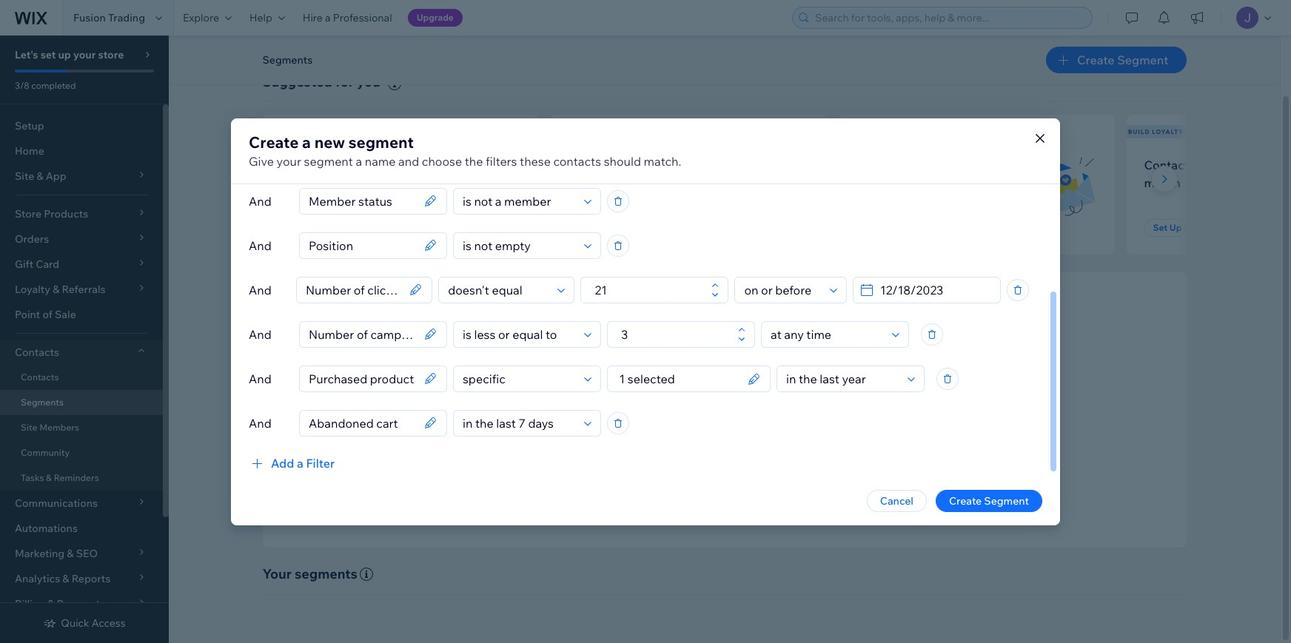 Task type: locate. For each thing, give the bounding box(es) containing it.
a
[[325, 11, 331, 24], [302, 132, 311, 151], [356, 154, 362, 169], [1225, 158, 1232, 172], [646, 175, 653, 190], [297, 456, 304, 471]]

who inside potential customers who haven't made a purchase yet
[[683, 158, 706, 172]]

the inside the "reach the right target audience create specific groups of contacts that update automatically send personalized email campaigns to drive sales and build trust"
[[668, 397, 689, 414]]

up down subscribed
[[306, 222, 318, 233]]

&
[[46, 473, 52, 484]]

contacts down loyalty
[[1145, 158, 1196, 172]]

who
[[359, 158, 383, 172], [683, 158, 706, 172], [996, 158, 1019, 172]]

campaigns
[[698, 439, 751, 452]]

2 set from the left
[[577, 222, 592, 233]]

your down name
[[360, 175, 385, 190]]

and
[[399, 154, 419, 169], [819, 439, 837, 452]]

set up segment button down contacts with a birthday th
[[1145, 219, 1232, 237]]

your
[[73, 48, 96, 61], [277, 154, 301, 169], [360, 175, 385, 190], [916, 175, 941, 190]]

of down right
[[689, 419, 698, 432]]

segment down new
[[304, 154, 353, 169]]

1 and from the top
[[249, 194, 272, 209]]

specific
[[612, 419, 650, 432]]

subscribers up campaign
[[928, 158, 993, 172]]

set up segment button for subscribed
[[280, 219, 368, 237]]

a left new
[[302, 132, 311, 151]]

should
[[604, 154, 641, 169]]

set up segment down subscribed
[[289, 222, 359, 233]]

customers
[[621, 158, 680, 172]]

0 vertical spatial create segment button
[[1047, 47, 1187, 73]]

0 horizontal spatial up
[[306, 222, 318, 233]]

1 horizontal spatial segments
[[263, 53, 313, 67]]

who for purchase
[[683, 158, 706, 172]]

automations link
[[0, 516, 163, 542]]

2 vertical spatial contacts
[[21, 372, 59, 383]]

create segment button for cancel
[[936, 490, 1043, 512]]

th
[[1284, 158, 1292, 172]]

segment
[[1118, 53, 1169, 67], [320, 222, 359, 233], [608, 222, 647, 233], [1185, 222, 1223, 233], [985, 494, 1030, 508]]

None field
[[304, 189, 420, 214], [304, 233, 420, 258], [301, 277, 405, 303], [304, 322, 420, 347], [304, 366, 420, 392], [304, 411, 420, 436], [304, 189, 420, 214], [304, 233, 420, 258], [301, 277, 405, 303], [304, 322, 420, 347], [304, 366, 420, 392], [304, 411, 420, 436]]

new
[[264, 128, 281, 135], [280, 158, 306, 172]]

segments for segments link
[[21, 397, 64, 408]]

personalized
[[605, 439, 667, 452]]

on
[[899, 175, 913, 190]]

1 vertical spatial email
[[670, 439, 696, 452]]

who up campaign
[[996, 158, 1019, 172]]

to inside the "reach the right target audience create specific groups of contacts that update automatically send personalized email campaigns to drive sales and build trust"
[[753, 439, 763, 452]]

and up mailing
[[399, 154, 419, 169]]

choose a condition field for enter a number text field
[[459, 322, 580, 347]]

2 set up segment from the left
[[577, 222, 647, 233]]

2 horizontal spatial set
[[1154, 222, 1168, 233]]

1 horizontal spatial create segment button
[[1047, 47, 1187, 73]]

contacts
[[1145, 158, 1196, 172], [15, 346, 59, 359], [21, 372, 59, 383]]

of inside the "reach the right target audience create specific groups of contacts that update automatically send personalized email campaigns to drive sales and build trust"
[[689, 419, 698, 432]]

loyalty
[[1153, 128, 1185, 135]]

email
[[895, 158, 925, 172], [670, 439, 696, 452]]

0 horizontal spatial set up segment
[[289, 222, 359, 233]]

1 horizontal spatial who
[[683, 158, 706, 172]]

1 who from the left
[[359, 158, 383, 172]]

3 and from the top
[[249, 283, 272, 297]]

the left filters
[[465, 154, 483, 169]]

1 horizontal spatial to
[[753, 439, 763, 452]]

Enter a number text field
[[591, 277, 708, 303]]

0 vertical spatial create segment
[[1078, 53, 1169, 67]]

new subscribers
[[264, 128, 333, 135]]

segments up 'site members'
[[21, 397, 64, 408]]

sidebar element
[[0, 36, 169, 644]]

1 horizontal spatial email
[[895, 158, 925, 172]]

add
[[271, 456, 294, 471]]

0 vertical spatial of
[[43, 308, 53, 322]]

who inside new contacts who recently subscribed to your mailing list
[[359, 158, 383, 172]]

who left recently
[[359, 158, 383, 172]]

point
[[15, 308, 40, 322]]

you
[[357, 73, 381, 90]]

your right on
[[916, 175, 941, 190]]

of
[[43, 308, 53, 322], [689, 419, 698, 432]]

0 horizontal spatial and
[[399, 154, 419, 169]]

segment
[[349, 132, 414, 151], [304, 154, 353, 169]]

build
[[1129, 128, 1151, 135]]

help
[[250, 11, 272, 24]]

1 horizontal spatial up
[[594, 222, 606, 233]]

1 vertical spatial to
[[753, 439, 763, 452]]

segments inside sidebar element
[[21, 397, 64, 408]]

3/8
[[15, 80, 29, 91]]

let's set up your store
[[15, 48, 124, 61]]

name
[[365, 154, 396, 169]]

active email subscribers who clicked on your campaign
[[857, 158, 1019, 190]]

1 vertical spatial create segment button
[[936, 490, 1043, 512]]

to right subscribed
[[345, 175, 357, 190]]

segments
[[295, 566, 358, 583]]

suggested
[[263, 73, 333, 90]]

up
[[58, 48, 71, 61]]

contacts down contacts 'popup button'
[[21, 372, 59, 383]]

segment for made set up segment button
[[608, 222, 647, 233]]

1 horizontal spatial and
[[819, 439, 837, 452]]

contacts up campaigns
[[701, 419, 743, 432]]

who inside active email subscribers who clicked on your campaign
[[996, 158, 1019, 172]]

0 vertical spatial new
[[264, 128, 281, 135]]

2 horizontal spatial set up segment button
[[1145, 219, 1232, 237]]

3/8 completed
[[15, 80, 76, 91]]

automations
[[15, 522, 78, 536]]

audience
[[766, 397, 824, 414]]

subscribed
[[280, 175, 343, 190]]

segments up "suggested"
[[263, 53, 313, 67]]

1 vertical spatial and
[[819, 439, 837, 452]]

set up segment button down subscribed
[[280, 219, 368, 237]]

create segment button
[[1047, 47, 1187, 73], [936, 490, 1043, 512]]

to inside new contacts who recently subscribed to your mailing list
[[345, 175, 357, 190]]

0 horizontal spatial set up segment button
[[280, 219, 368, 237]]

set up segment down contacts with a birthday th
[[1154, 222, 1223, 233]]

new
[[315, 132, 345, 151]]

0 horizontal spatial the
[[465, 154, 483, 169]]

0 vertical spatial contacts
[[1145, 158, 1196, 172]]

contacts inside contacts with a birthday th
[[1145, 158, 1196, 172]]

1 up from the left
[[306, 222, 318, 233]]

create inside create a new segment give your segment a name and choose the filters these contacts should match.
[[249, 132, 299, 151]]

2 set up segment button from the left
[[569, 219, 656, 237]]

1 horizontal spatial the
[[668, 397, 689, 414]]

quick access
[[61, 617, 126, 630]]

new inside new contacts who recently subscribed to your mailing list
[[280, 158, 306, 172]]

up down the haven't
[[594, 222, 606, 233]]

segments link
[[0, 390, 163, 416]]

subscribers down "suggested"
[[283, 128, 333, 135]]

that
[[745, 419, 765, 432]]

add a filter button
[[249, 454, 335, 472]]

1 horizontal spatial contacts
[[554, 154, 602, 169]]

contacts down new
[[308, 158, 357, 172]]

create inside the "reach the right target audience create specific groups of contacts that update automatically send personalized email campaigns to drive sales and build trust"
[[578, 419, 610, 432]]

fusion trading
[[73, 11, 145, 24]]

filters
[[486, 154, 517, 169]]

contacts inside the "reach the right target audience create specific groups of contacts that update automatically send personalized email campaigns to drive sales and build trust"
[[701, 419, 743, 432]]

a left name
[[356, 154, 362, 169]]

trust
[[866, 439, 889, 452]]

the up the groups
[[668, 397, 689, 414]]

0 horizontal spatial segments
[[21, 397, 64, 408]]

email up on
[[895, 158, 925, 172]]

a right with
[[1225, 158, 1232, 172]]

new up subscribed
[[280, 158, 306, 172]]

set up segment button for made
[[569, 219, 656, 237]]

up for subscribed
[[306, 222, 318, 233]]

2 horizontal spatial up
[[1170, 222, 1183, 233]]

1 vertical spatial contacts
[[15, 346, 59, 359]]

set
[[289, 222, 304, 233], [577, 222, 592, 233], [1154, 222, 1168, 233]]

contacts up the haven't
[[554, 154, 602, 169]]

choose a condition field for select options field
[[459, 366, 580, 392]]

members
[[39, 422, 79, 433]]

your
[[263, 566, 292, 583]]

set up segment for made
[[577, 222, 647, 233]]

Choose a condition field
[[459, 233, 580, 258], [444, 277, 554, 303], [459, 322, 580, 347], [459, 366, 580, 392], [459, 411, 580, 436]]

your inside sidebar element
[[73, 48, 96, 61]]

set for potential customers who haven't made a purchase yet
[[577, 222, 592, 233]]

site members link
[[0, 416, 163, 441]]

a right add
[[297, 456, 304, 471]]

of inside 'link'
[[43, 308, 53, 322]]

up down contacts with a birthday th
[[1170, 222, 1183, 233]]

4 and from the top
[[249, 327, 272, 342]]

1 set up segment button from the left
[[280, 219, 368, 237]]

0 horizontal spatial subscribers
[[283, 128, 333, 135]]

0 vertical spatial email
[[895, 158, 925, 172]]

hire a professional link
[[294, 0, 401, 36]]

set up segment down 'made'
[[577, 222, 647, 233]]

1 vertical spatial segments
[[21, 397, 64, 408]]

3 who from the left
[[996, 158, 1019, 172]]

set up segment button down 'made'
[[569, 219, 656, 237]]

1 horizontal spatial subscribers
[[928, 158, 993, 172]]

1 vertical spatial new
[[280, 158, 306, 172]]

and inside the "reach the right target audience create specific groups of contacts that update automatically send personalized email campaigns to drive sales and build trust"
[[819, 439, 837, 452]]

1 horizontal spatial set up segment button
[[569, 219, 656, 237]]

segments for segments button
[[263, 53, 313, 67]]

0 horizontal spatial set
[[289, 222, 304, 233]]

0 horizontal spatial of
[[43, 308, 53, 322]]

0 horizontal spatial contacts
[[308, 158, 357, 172]]

and down automatically
[[819, 439, 837, 452]]

segment up name
[[349, 132, 414, 151]]

2 who from the left
[[683, 158, 706, 172]]

0 vertical spatial segments
[[263, 53, 313, 67]]

a inside contacts with a birthday th
[[1225, 158, 1232, 172]]

1 vertical spatial segment
[[304, 154, 353, 169]]

2 horizontal spatial who
[[996, 158, 1019, 172]]

1 vertical spatial of
[[689, 419, 698, 432]]

0 horizontal spatial create segment button
[[936, 490, 1043, 512]]

contacts inside 'popup button'
[[15, 346, 59, 359]]

explore
[[183, 11, 219, 24]]

these
[[520, 154, 551, 169]]

2 horizontal spatial set up segment
[[1154, 222, 1223, 233]]

who up purchase
[[683, 158, 706, 172]]

new up give at the top left of the page
[[264, 128, 281, 135]]

1 set from the left
[[289, 222, 304, 233]]

set up segment button
[[280, 219, 368, 237], [569, 219, 656, 237], [1145, 219, 1232, 237]]

1 vertical spatial subscribers
[[928, 158, 993, 172]]

haven't
[[569, 175, 609, 190]]

contacts down 'point of sale'
[[15, 346, 59, 359]]

and
[[249, 194, 272, 209], [249, 238, 272, 253], [249, 283, 272, 297], [249, 327, 272, 342], [249, 372, 272, 386], [249, 416, 272, 431]]

new contacts who recently subscribed to your mailing list
[[280, 158, 448, 190]]

1 set up segment from the left
[[289, 222, 359, 233]]

a inside button
[[297, 456, 304, 471]]

3 up from the left
[[1170, 222, 1183, 233]]

let's
[[15, 48, 38, 61]]

quick
[[61, 617, 89, 630]]

1 horizontal spatial of
[[689, 419, 698, 432]]

2 horizontal spatial contacts
[[701, 419, 743, 432]]

contacts
[[554, 154, 602, 169], [308, 158, 357, 172], [701, 419, 743, 432]]

fusion
[[73, 11, 106, 24]]

create segment
[[1078, 53, 1169, 67], [950, 494, 1030, 508]]

select an option field for select options field
[[782, 366, 904, 392]]

your right give at the top left of the page
[[277, 154, 301, 169]]

segments inside button
[[263, 53, 313, 67]]

birthday
[[1234, 158, 1281, 172]]

1 vertical spatial create segment
[[950, 494, 1030, 508]]

1 vertical spatial the
[[668, 397, 689, 414]]

site members
[[21, 422, 79, 433]]

0 horizontal spatial who
[[359, 158, 383, 172]]

0 vertical spatial to
[[345, 175, 357, 190]]

0 vertical spatial the
[[465, 154, 483, 169]]

to left drive
[[753, 439, 763, 452]]

0 vertical spatial and
[[399, 154, 419, 169]]

point of sale link
[[0, 302, 163, 327]]

of left sale in the top left of the page
[[43, 308, 53, 322]]

0 horizontal spatial to
[[345, 175, 357, 190]]

email down the groups
[[670, 439, 696, 452]]

1 horizontal spatial set
[[577, 222, 592, 233]]

select an option field for enter a number text box
[[740, 277, 826, 303]]

sales
[[792, 439, 817, 452]]

list
[[260, 115, 1292, 255]]

a down customers
[[646, 175, 653, 190]]

tasks
[[21, 473, 44, 484]]

your right up
[[73, 48, 96, 61]]

2 up from the left
[[594, 222, 606, 233]]

1 horizontal spatial set up segment
[[577, 222, 647, 233]]

contacts for contacts 'popup button'
[[15, 346, 59, 359]]

0 horizontal spatial email
[[670, 439, 696, 452]]

5 and from the top
[[249, 372, 272, 386]]

list containing new contacts who recently subscribed to your mailing list
[[260, 115, 1292, 255]]

Select an option field
[[459, 189, 580, 214], [740, 277, 826, 303], [767, 322, 888, 347], [782, 366, 904, 392]]

segments
[[263, 53, 313, 67], [21, 397, 64, 408]]

choose
[[422, 154, 462, 169]]



Task type: describe. For each thing, give the bounding box(es) containing it.
give
[[249, 154, 274, 169]]

cancel
[[881, 494, 914, 508]]

match.
[[644, 154, 682, 169]]

12/18/2023 field
[[876, 277, 996, 303]]

reach the right target audience create specific groups of contacts that update automatically send personalized email campaigns to drive sales and build trust
[[578, 397, 889, 452]]

automatically
[[804, 419, 869, 432]]

set up segment for subscribed
[[289, 222, 359, 233]]

segment for 1st set up segment button from right
[[1185, 222, 1223, 233]]

hire a professional
[[303, 11, 392, 24]]

for
[[336, 73, 354, 90]]

target
[[725, 397, 763, 414]]

filter
[[306, 456, 335, 471]]

contacts for contacts link
[[21, 372, 59, 383]]

potential customers who haven't made a purchase yet
[[569, 158, 727, 190]]

a right "hire"
[[325, 11, 331, 24]]

0 horizontal spatial create segment
[[950, 494, 1030, 508]]

community link
[[0, 441, 163, 466]]

setup
[[15, 119, 44, 133]]

the inside create a new segment give your segment a name and choose the filters these contacts should match.
[[465, 154, 483, 169]]

Search for tools, apps, help & more... field
[[811, 7, 1088, 28]]

and inside create a new segment give your segment a name and choose the filters these contacts should match.
[[399, 154, 419, 169]]

0 vertical spatial subscribers
[[283, 128, 333, 135]]

set
[[41, 48, 56, 61]]

0 vertical spatial segment
[[349, 132, 414, 151]]

Select options field
[[613, 366, 744, 392]]

3 set up segment button from the left
[[1145, 219, 1232, 237]]

active
[[857, 158, 892, 172]]

home
[[15, 144, 44, 158]]

upgrade
[[417, 12, 454, 23]]

your inside create a new segment give your segment a name and choose the filters these contacts should match.
[[277, 154, 301, 169]]

store
[[98, 48, 124, 61]]

3 set up segment from the left
[[1154, 222, 1223, 233]]

who for your
[[359, 158, 383, 172]]

reminders
[[54, 473, 99, 484]]

your segments
[[263, 566, 358, 583]]

sale
[[55, 308, 76, 322]]

reach
[[626, 397, 665, 414]]

completed
[[31, 80, 76, 91]]

subscribers inside active email subscribers who clicked on your campaign
[[928, 158, 993, 172]]

build
[[840, 439, 864, 452]]

campaign
[[944, 175, 999, 190]]

2 and from the top
[[249, 238, 272, 253]]

segments button
[[255, 49, 320, 71]]

contacts button
[[0, 340, 163, 365]]

create segment button for segments
[[1047, 47, 1187, 73]]

tasks & reminders link
[[0, 466, 163, 491]]

build loyalty
[[1129, 128, 1185, 135]]

recently
[[385, 158, 431, 172]]

update
[[767, 419, 801, 432]]

contacts with a birthday th
[[1145, 158, 1292, 190]]

send
[[578, 439, 603, 452]]

set for new contacts who recently subscribed to your mailing list
[[289, 222, 304, 233]]

a inside potential customers who haven't made a purchase yet
[[646, 175, 653, 190]]

groups
[[652, 419, 686, 432]]

segment for set up segment button related to subscribed
[[320, 222, 359, 233]]

up for made
[[594, 222, 606, 233]]

new for new subscribers
[[264, 128, 281, 135]]

create a new segment give your segment a name and choose the filters these contacts should match.
[[249, 132, 682, 169]]

quick access button
[[43, 617, 126, 630]]

6 and from the top
[[249, 416, 272, 431]]

Enter a number text field
[[617, 322, 734, 347]]

cancel button
[[867, 490, 927, 512]]

list
[[431, 175, 448, 190]]

setup link
[[0, 113, 163, 139]]

email inside the "reach the right target audience create specific groups of contacts that update automatically send personalized email campaigns to drive sales and build trust"
[[670, 439, 696, 452]]

help button
[[241, 0, 294, 36]]

contacts inside new contacts who recently subscribed to your mailing list
[[308, 158, 357, 172]]

contacts link
[[0, 365, 163, 390]]

your inside active email subscribers who clicked on your campaign
[[916, 175, 941, 190]]

yet
[[710, 175, 727, 190]]

hire
[[303, 11, 323, 24]]

email inside active email subscribers who clicked on your campaign
[[895, 158, 925, 172]]

site
[[21, 422, 37, 433]]

contacts inside create a new segment give your segment a name and choose the filters these contacts should match.
[[554, 154, 602, 169]]

drive
[[766, 439, 790, 452]]

select an option field for enter a number text field
[[767, 322, 888, 347]]

point of sale
[[15, 308, 76, 322]]

clicked
[[857, 175, 896, 190]]

add a filter
[[271, 456, 335, 471]]

tasks & reminders
[[21, 473, 99, 484]]

made
[[612, 175, 643, 190]]

mailing
[[387, 175, 428, 190]]

with
[[1198, 158, 1222, 172]]

your inside new contacts who recently subscribed to your mailing list
[[360, 175, 385, 190]]

community
[[21, 447, 70, 459]]

home link
[[0, 139, 163, 164]]

right
[[692, 397, 722, 414]]

choose a condition field for enter a number text box
[[444, 277, 554, 303]]

upgrade button
[[408, 9, 463, 27]]

access
[[92, 617, 126, 630]]

trading
[[108, 11, 145, 24]]

3 set from the left
[[1154, 222, 1168, 233]]

new for new contacts who recently subscribed to your mailing list
[[280, 158, 306, 172]]

1 horizontal spatial create segment
[[1078, 53, 1169, 67]]



Task type: vqa. For each thing, say whether or not it's contained in the screenshot.
the Add button
no



